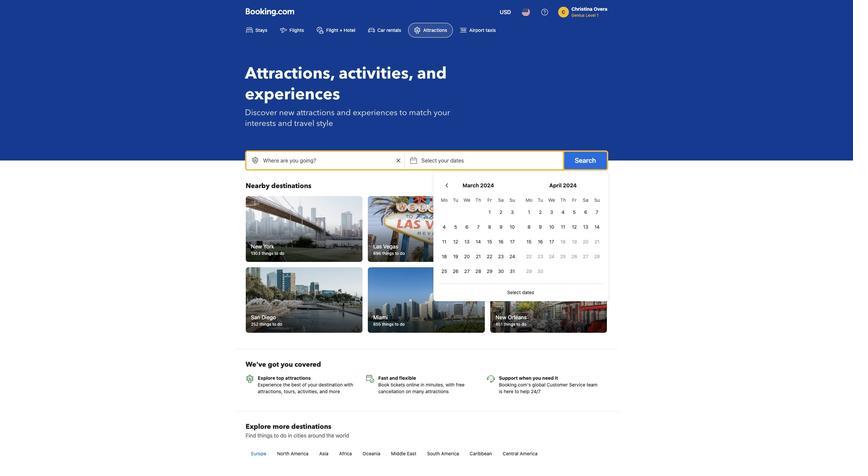 Task type: locate. For each thing, give the bounding box(es) containing it.
in up many at bottom left
[[421, 382, 424, 388]]

1 horizontal spatial 12
[[572, 224, 577, 230]]

22 inside checkbox
[[487, 254, 492, 260]]

do down orleans
[[521, 322, 526, 327]]

1 horizontal spatial sa
[[583, 197, 588, 203]]

19 April 2024 checkbox
[[569, 235, 580, 249]]

22 left 23 option
[[526, 254, 532, 260]]

9 inside checkbox
[[539, 224, 542, 230]]

1 vertical spatial 11
[[442, 239, 446, 245]]

0 horizontal spatial mo
[[441, 197, 448, 203]]

you up global
[[533, 376, 541, 381]]

16 left "17 april 2024" "option"
[[538, 239, 543, 245]]

22 April 2024 checkbox
[[523, 250, 535, 264]]

fr up 1 checkbox
[[487, 197, 492, 203]]

1 left the 2 march 2024 checkbox
[[489, 209, 491, 215]]

7 inside checkbox
[[477, 224, 480, 230]]

11
[[561, 224, 565, 230], [442, 239, 446, 245]]

1 vertical spatial 12
[[453, 239, 458, 245]]

7 right '6' option
[[596, 209, 598, 215]]

3 inside the 3 option
[[511, 209, 514, 215]]

to down booking.com's
[[515, 389, 519, 395]]

1 17 from the left
[[510, 239, 515, 245]]

1 horizontal spatial tu
[[538, 197, 543, 203]]

do inside new york 1303 things to do
[[279, 251, 284, 256]]

2024 for march 2024
[[480, 183, 494, 189]]

20 March 2024 checkbox
[[461, 250, 473, 264]]

14 April 2024 checkbox
[[591, 221, 603, 234]]

20 right the 19 march 2024 option
[[464, 254, 470, 260]]

th
[[475, 197, 481, 203], [560, 197, 566, 203]]

the left world at the bottom left of the page
[[326, 433, 334, 439]]

9 April 2024 checkbox
[[535, 221, 546, 234]]

0 horizontal spatial 25
[[441, 269, 447, 274]]

3 March 2024 checkbox
[[507, 206, 518, 219]]

14 inside 'checkbox'
[[476, 239, 481, 245]]

stays link
[[240, 23, 273, 38]]

2 2 from the left
[[539, 209, 542, 215]]

0 vertical spatial 7
[[596, 209, 598, 215]]

to down diego on the bottom
[[272, 322, 276, 327]]

to right the 655 at the left bottom
[[395, 322, 399, 327]]

help
[[520, 389, 530, 395]]

0 horizontal spatial 2
[[500, 209, 502, 215]]

1 22 from the left
[[487, 254, 492, 260]]

26 for 26 april 2024 option
[[571, 254, 577, 260]]

13 for the 13 march 2024 'checkbox'
[[464, 239, 469, 245]]

13 April 2024 checkbox
[[580, 221, 591, 234]]

18 for 18 option
[[442, 254, 447, 260]]

5
[[573, 209, 576, 215], [454, 224, 457, 230]]

2 2024 from the left
[[563, 183, 577, 189]]

you
[[281, 361, 293, 370], [533, 376, 541, 381]]

2 fr from the left
[[572, 197, 577, 203]]

12 right 11 checkbox
[[453, 239, 458, 245]]

13 right 12 april 2024 checkbox at the right of page
[[583, 224, 588, 230]]

6 April 2024 checkbox
[[580, 206, 591, 219]]

17
[[510, 239, 515, 245], [549, 239, 554, 245]]

12 inside checkbox
[[572, 224, 577, 230]]

0 vertical spatial 28
[[594, 254, 600, 260]]

explore for explore more destinations
[[246, 423, 271, 432]]

fr up 5 option on the top of the page
[[572, 197, 577, 203]]

america
[[291, 451, 308, 457], [441, 451, 459, 457], [520, 451, 538, 457]]

25 right 24 april 2024 "checkbox"
[[560, 254, 566, 260]]

25 inside option
[[560, 254, 566, 260]]

0 horizontal spatial th
[[475, 197, 481, 203]]

29 April 2024 checkbox
[[523, 265, 535, 278]]

we up 3 april 2024 option
[[548, 197, 555, 203]]

attractions,
[[245, 63, 335, 85]]

1 horizontal spatial in
[[421, 382, 424, 388]]

11 inside checkbox
[[442, 239, 446, 245]]

0 vertical spatial 4
[[562, 209, 565, 215]]

19 inside option
[[453, 254, 458, 260]]

27 April 2024 checkbox
[[580, 250, 591, 264]]

4 for 4 option
[[443, 224, 446, 230]]

1 horizontal spatial 27
[[583, 254, 588, 260]]

america right north
[[291, 451, 308, 457]]

north america
[[277, 451, 308, 457]]

sa up '6' option
[[583, 197, 588, 203]]

1 horizontal spatial 25
[[560, 254, 566, 260]]

1 vertical spatial 19
[[453, 254, 458, 260]]

to inside explore more destinations find things to do in cities around the world
[[274, 433, 279, 439]]

22 for 22 march 2024 checkbox
[[487, 254, 492, 260]]

more down destination
[[329, 389, 340, 395]]

0 vertical spatial 13
[[583, 224, 588, 230]]

need
[[542, 376, 554, 381]]

18 left the 19 march 2024 option
[[442, 254, 447, 260]]

21 April 2024 checkbox
[[591, 235, 603, 249]]

24 for 24 march 2024 option
[[509, 254, 515, 260]]

6 inside option
[[584, 209, 587, 215]]

0 horizontal spatial grid
[[439, 194, 518, 278]]

2 mo from the left
[[526, 197, 532, 203]]

22
[[487, 254, 492, 260], [526, 254, 532, 260]]

24 inside option
[[509, 254, 515, 260]]

booking.com image
[[246, 8, 294, 16]]

0 horizontal spatial 2024
[[480, 183, 494, 189]]

21 March 2024 checkbox
[[473, 250, 484, 264]]

0 horizontal spatial 29
[[487, 269, 492, 274]]

fast
[[378, 376, 388, 381]]

10
[[510, 224, 515, 230], [549, 224, 554, 230]]

things for key west
[[504, 251, 516, 256]]

5 for 5 option on the top of the page
[[573, 209, 576, 215]]

1 horizontal spatial activities,
[[339, 63, 413, 85]]

25 left 26 march 2024 checkbox
[[441, 269, 447, 274]]

1 vertical spatial destinations
[[291, 423, 331, 432]]

things down diego on the bottom
[[260, 322, 271, 327]]

online
[[406, 382, 419, 388]]

8 right 7 march 2024 checkbox
[[488, 224, 491, 230]]

flights
[[289, 27, 304, 33]]

do inside las vegas 696 things to do
[[400, 251, 405, 256]]

1 th from the left
[[475, 197, 481, 203]]

0 vertical spatial new
[[251, 244, 262, 250]]

and
[[417, 63, 447, 85], [337, 107, 351, 118], [278, 118, 292, 129], [389, 376, 398, 381], [320, 389, 328, 395]]

19 right 18 april 2024 "checkbox"
[[572, 239, 577, 245]]

flight
[[326, 27, 338, 33]]

1 vertical spatial 27
[[464, 269, 470, 274]]

1 vertical spatial explore
[[246, 423, 271, 432]]

su up the 3 option
[[509, 197, 515, 203]]

attractions right 'new'
[[296, 107, 335, 118]]

12 March 2024 checkbox
[[450, 235, 461, 249]]

18 April 2024 checkbox
[[557, 235, 569, 249]]

2 22 from the left
[[526, 254, 532, 260]]

12 April 2024 checkbox
[[569, 221, 580, 234]]

0 vertical spatial select
[[421, 158, 437, 164]]

do for key west
[[522, 251, 527, 256]]

explore inside explore top attractions experience the best of your destination with attractions, tours, activities, and more
[[258, 376, 275, 381]]

0 horizontal spatial more
[[273, 423, 290, 432]]

13 inside 'checkbox'
[[464, 239, 469, 245]]

1 horizontal spatial 18
[[560, 239, 566, 245]]

0 vertical spatial 20
[[583, 239, 589, 245]]

more inside explore top attractions experience the best of your destination with attractions, tours, activities, and more
[[329, 389, 340, 395]]

new inside new york 1303 things to do
[[251, 244, 262, 250]]

0 horizontal spatial 9
[[499, 224, 502, 230]]

do for san diego
[[277, 322, 282, 327]]

27 March 2024 checkbox
[[461, 265, 473, 278]]

30
[[498, 269, 504, 274], [537, 269, 543, 274]]

do inside san diego 252 things to do
[[277, 322, 282, 327]]

2 8 from the left
[[528, 224, 531, 230]]

10 right 9 checkbox
[[549, 224, 554, 230]]

22 left 204
[[487, 254, 492, 260]]

attractions inside explore top attractions experience the best of your destination with attractions, tours, activities, and more
[[285, 376, 311, 381]]

select dates
[[507, 290, 534, 296]]

do right 696 at bottom
[[400, 251, 405, 256]]

1 fr from the left
[[487, 197, 492, 203]]

0 vertical spatial 5
[[573, 209, 576, 215]]

30 inside 30 march 2024 'option'
[[498, 269, 504, 274]]

2 16 from the left
[[538, 239, 543, 245]]

explore top attractions experience the best of your destination with attractions, tours, activities, and more
[[258, 376, 353, 395]]

1 30 from the left
[[498, 269, 504, 274]]

1 2024 from the left
[[480, 183, 494, 189]]

we for april 2024
[[548, 197, 555, 203]]

17 right 16 march 2024 option
[[510, 239, 515, 245]]

1 March 2024 checkbox
[[484, 206, 495, 219]]

0 horizontal spatial dates
[[450, 158, 464, 164]]

10 right 9 march 2024 option
[[510, 224, 515, 230]]

5 right 4 option
[[454, 224, 457, 230]]

17 for "17 april 2024" "option"
[[549, 239, 554, 245]]

1 vertical spatial 28
[[475, 269, 481, 274]]

23 down 'key'
[[498, 254, 504, 260]]

252
[[251, 322, 258, 327]]

1 15 from the left
[[487, 239, 492, 245]]

tab list
[[246, 446, 607, 459]]

destination
[[319, 382, 343, 388]]

6 inside checkbox
[[465, 224, 468, 230]]

3 inside 3 april 2024 option
[[550, 209, 553, 215]]

sa for march 2024
[[498, 197, 504, 203]]

26 inside checkbox
[[453, 269, 458, 274]]

support when you need it booking.com's global customer service team is here to help 24/7
[[499, 376, 597, 395]]

0 vertical spatial 6
[[584, 209, 587, 215]]

24 right 23 option
[[549, 254, 555, 260]]

africa
[[339, 451, 352, 457]]

north
[[277, 451, 289, 457]]

27
[[583, 254, 588, 260], [464, 269, 470, 274]]

17 inside "17 april 2024" "option"
[[549, 239, 554, 245]]

tu for march
[[453, 197, 458, 203]]

1 horizontal spatial 15
[[527, 239, 532, 245]]

31 March 2024 checkbox
[[507, 265, 518, 278]]

13 for 13 checkbox
[[583, 224, 588, 230]]

13 inside checkbox
[[583, 224, 588, 230]]

fr for march 2024
[[487, 197, 492, 203]]

1 vertical spatial dates
[[522, 290, 534, 296]]

the inside explore more destinations find things to do in cities around the world
[[326, 433, 334, 439]]

do right the 655 at the left bottom
[[400, 322, 405, 327]]

1 inside checkbox
[[528, 209, 530, 215]]

0 vertical spatial activities,
[[339, 63, 413, 85]]

free
[[456, 382, 464, 388]]

key west image
[[490, 196, 607, 262]]

mo up 4 option
[[441, 197, 448, 203]]

0 vertical spatial 25
[[560, 254, 566, 260]]

to down west
[[517, 251, 521, 256]]

3 for april 2024
[[550, 209, 553, 215]]

1 horizontal spatial su
[[594, 197, 600, 203]]

27 for 27 march 2024 checkbox in the bottom of the page
[[464, 269, 470, 274]]

with
[[344, 382, 353, 388], [446, 382, 455, 388]]

0 horizontal spatial 5
[[454, 224, 457, 230]]

america for north america
[[291, 451, 308, 457]]

explore inside explore more destinations find things to do in cities around the world
[[246, 423, 271, 432]]

experiences
[[245, 83, 340, 106], [353, 107, 397, 118]]

15 April 2024 checkbox
[[523, 235, 535, 249]]

do for new york
[[279, 251, 284, 256]]

28 for 28 march 2024 checkbox
[[475, 269, 481, 274]]

0 horizontal spatial 17
[[510, 239, 515, 245]]

5 right 4 april 2024 checkbox
[[573, 209, 576, 215]]

15 right 14 march 2024 'checkbox' on the right
[[487, 239, 492, 245]]

16 March 2024 checkbox
[[495, 235, 507, 249]]

caribbean button
[[464, 446, 497, 459]]

with right destination
[[344, 382, 353, 388]]

1 horizontal spatial 8
[[528, 224, 531, 230]]

20 for 20 "option"
[[464, 254, 470, 260]]

18 March 2024 checkbox
[[439, 250, 450, 264]]

select
[[421, 158, 437, 164], [507, 290, 521, 296]]

2 vertical spatial attractions
[[425, 389, 449, 395]]

1 horizontal spatial 29
[[526, 269, 532, 274]]

0 horizontal spatial 7
[[477, 224, 480, 230]]

1 horizontal spatial 22
[[526, 254, 532, 260]]

do left cities
[[280, 433, 286, 439]]

your account menu christina overa genius level 1 element
[[558, 3, 610, 18]]

more inside explore more destinations find things to do in cities around the world
[[273, 423, 290, 432]]

1 29 from the left
[[487, 269, 492, 274]]

2 9 from the left
[[539, 224, 542, 230]]

26 right 25 option
[[571, 254, 577, 260]]

19 inside checkbox
[[572, 239, 577, 245]]

more up north
[[273, 423, 290, 432]]

11 March 2024 checkbox
[[439, 235, 450, 249]]

1 horizontal spatial select
[[507, 290, 521, 296]]

18 right "17 april 2024" "option"
[[560, 239, 566, 245]]

1 su from the left
[[509, 197, 515, 203]]

15 left 16 option
[[527, 239, 532, 245]]

12 inside option
[[453, 239, 458, 245]]

29 March 2024 checkbox
[[484, 265, 495, 278]]

15 March 2024 checkbox
[[484, 235, 495, 249]]

attractions,
[[258, 389, 282, 395]]

9 for 9 checkbox
[[539, 224, 542, 230]]

things inside new york 1303 things to do
[[262, 251, 273, 256]]

1 horizontal spatial 21
[[595, 239, 600, 245]]

0 vertical spatial the
[[283, 382, 290, 388]]

9
[[499, 224, 502, 230], [539, 224, 542, 230]]

to down orleans
[[517, 322, 520, 327]]

7 right 6 checkbox
[[477, 224, 480, 230]]

1 vertical spatial 18
[[442, 254, 447, 260]]

1 vertical spatial the
[[326, 433, 334, 439]]

1
[[597, 13, 599, 18], [489, 209, 491, 215], [528, 209, 530, 215]]

2 3 from the left
[[550, 209, 553, 215]]

23
[[498, 254, 504, 260], [538, 254, 543, 260]]

24 March 2024 checkbox
[[507, 250, 518, 264]]

su up the 7 option
[[594, 197, 600, 203]]

attractions down minutes, at the bottom
[[425, 389, 449, 395]]

fast and flexible book tickets online in minutes, with free cancellation on many attractions
[[378, 376, 464, 395]]

0 horizontal spatial new
[[251, 244, 262, 250]]

1 vertical spatial select
[[507, 290, 521, 296]]

1 horizontal spatial 9
[[539, 224, 542, 230]]

1 vertical spatial 6
[[465, 224, 468, 230]]

7 inside option
[[596, 209, 598, 215]]

Where are you going? search field
[[246, 152, 404, 169]]

0 horizontal spatial 11
[[442, 239, 446, 245]]

to up north
[[274, 433, 279, 439]]

1 horizontal spatial 13
[[583, 224, 588, 230]]

america right south
[[441, 451, 459, 457]]

0 horizontal spatial 1
[[489, 209, 491, 215]]

22 inside "option"
[[526, 254, 532, 260]]

0 horizontal spatial su
[[509, 197, 515, 203]]

2 horizontal spatial america
[[520, 451, 538, 457]]

3 left 4 april 2024 checkbox
[[550, 209, 553, 215]]

2 with from the left
[[446, 382, 455, 388]]

21 right 20 option
[[595, 239, 600, 245]]

22 for 22 april 2024 "option"
[[526, 254, 532, 260]]

26 inside option
[[571, 254, 577, 260]]

30 March 2024 checkbox
[[495, 265, 507, 278]]

2
[[500, 209, 502, 215], [539, 209, 542, 215]]

1 24 from the left
[[509, 254, 515, 260]]

8 left 9 checkbox
[[528, 224, 531, 230]]

14 right 13 checkbox
[[594, 224, 600, 230]]

8 for 8 option at the right of the page
[[488, 224, 491, 230]]

11 inside option
[[561, 224, 565, 230]]

20 right 19 april 2024 checkbox
[[583, 239, 589, 245]]

caribbean
[[470, 451, 492, 457]]

1 horizontal spatial 7
[[596, 209, 598, 215]]

30 inside 30 checkbox
[[537, 269, 543, 274]]

1 grid from the left
[[439, 194, 518, 278]]

america for central america
[[520, 451, 538, 457]]

1 horizontal spatial 16
[[538, 239, 543, 245]]

10 inside "checkbox"
[[510, 224, 515, 230]]

30 for 30 march 2024 'option'
[[498, 269, 504, 274]]

2 29 from the left
[[526, 269, 532, 274]]

america inside 'button'
[[291, 451, 308, 457]]

2 th from the left
[[560, 197, 566, 203]]

29 right 28 march 2024 checkbox
[[487, 269, 492, 274]]

18 for 18 april 2024 "checkbox"
[[560, 239, 566, 245]]

find
[[246, 433, 256, 439]]

6 March 2024 checkbox
[[461, 221, 473, 234]]

do inside new orleans 451 things to do
[[521, 322, 526, 327]]

1 vertical spatial 21
[[476, 254, 481, 260]]

4 March 2024 checkbox
[[439, 221, 450, 234]]

in
[[421, 382, 424, 388], [288, 433, 292, 439]]

do inside miami 655 things to do
[[400, 322, 405, 327]]

things inside miami 655 things to do
[[382, 322, 394, 327]]

things down york
[[262, 251, 273, 256]]

1 9 from the left
[[499, 224, 502, 230]]

1 for march 2024
[[489, 209, 491, 215]]

0 horizontal spatial 10
[[510, 224, 515, 230]]

20
[[583, 239, 589, 245], [464, 254, 470, 260]]

america right the central
[[520, 451, 538, 457]]

1 3 from the left
[[511, 209, 514, 215]]

0 vertical spatial destinations
[[271, 182, 311, 191]]

1 vertical spatial you
[[533, 376, 541, 381]]

1 horizontal spatial th
[[560, 197, 566, 203]]

2 we from the left
[[548, 197, 555, 203]]

1 8 from the left
[[488, 224, 491, 230]]

25 inside option
[[441, 269, 447, 274]]

30 right 29 april 2024 "option"
[[537, 269, 543, 274]]

14 for 14 april 2024 option
[[594, 224, 600, 230]]

you right got
[[281, 361, 293, 370]]

8 March 2024 checkbox
[[484, 221, 495, 234]]

1 horizontal spatial with
[[446, 382, 455, 388]]

25 for 25 march 2024 option
[[441, 269, 447, 274]]

18
[[560, 239, 566, 245], [442, 254, 447, 260]]

0 horizontal spatial activities,
[[298, 389, 318, 395]]

san diego image
[[246, 268, 363, 333]]

10 March 2024 checkbox
[[507, 221, 518, 234]]

0 horizontal spatial 4
[[443, 224, 446, 230]]

0 horizontal spatial select
[[421, 158, 437, 164]]

east
[[407, 451, 416, 457]]

6 for 6 checkbox
[[465, 224, 468, 230]]

christina overa genius level 1
[[571, 6, 607, 18]]

1 2 from the left
[[500, 209, 502, 215]]

1 10 from the left
[[510, 224, 515, 230]]

4 inside option
[[443, 224, 446, 230]]

mo for march
[[441, 197, 448, 203]]

28 April 2024 checkbox
[[591, 250, 603, 264]]

things
[[262, 251, 273, 256], [382, 251, 394, 256], [504, 251, 516, 256], [260, 322, 271, 327], [382, 322, 394, 327], [504, 322, 515, 327], [257, 433, 273, 439]]

th down march 2024
[[475, 197, 481, 203]]

attractions, activities, and experiences discover new attractions and experiences to match your interests and travel style
[[245, 63, 450, 129]]

grid
[[439, 194, 518, 278], [523, 194, 603, 278]]

1 horizontal spatial fr
[[572, 197, 577, 203]]

26 right 25 march 2024 option
[[453, 269, 458, 274]]

do
[[279, 251, 284, 256], [400, 251, 405, 256], [522, 251, 527, 256], [277, 322, 282, 327], [400, 322, 405, 327], [521, 322, 526, 327], [280, 433, 286, 439]]

15
[[487, 239, 492, 245], [527, 239, 532, 245]]

21 right 20 "option"
[[476, 254, 481, 260]]

fr for april 2024
[[572, 197, 577, 203]]

0 horizontal spatial 18
[[442, 254, 447, 260]]

explore up experience
[[258, 376, 275, 381]]

16 for 16 march 2024 option
[[498, 239, 504, 245]]

match
[[409, 107, 432, 118]]

1303
[[251, 251, 260, 256]]

19 for the 19 march 2024 option
[[453, 254, 458, 260]]

new up 1303
[[251, 244, 262, 250]]

things right find
[[257, 433, 273, 439]]

best
[[291, 382, 301, 388]]

new
[[251, 244, 262, 250], [496, 315, 506, 321]]

tours,
[[284, 389, 296, 395]]

2 10 from the left
[[549, 224, 554, 230]]

28 right 27 checkbox
[[594, 254, 600, 260]]

more
[[329, 389, 340, 395], [273, 423, 290, 432]]

0 vertical spatial 21
[[595, 239, 600, 245]]

29 for 29 april 2024 "option"
[[526, 269, 532, 274]]

21 for 21 april 2024 option
[[595, 239, 600, 245]]

middle
[[391, 451, 406, 457]]

18 inside option
[[442, 254, 447, 260]]

10 inside checkbox
[[549, 224, 554, 230]]

14 for 14 march 2024 'checkbox' on the right
[[476, 239, 481, 245]]

7 for 7 march 2024 checkbox
[[477, 224, 480, 230]]

0 vertical spatial attractions
[[296, 107, 335, 118]]

1 horizontal spatial 2024
[[563, 183, 577, 189]]

1 tu from the left
[[453, 197, 458, 203]]

20 inside option
[[583, 239, 589, 245]]

things inside new orleans 451 things to do
[[504, 322, 515, 327]]

26 April 2024 checkbox
[[569, 250, 580, 264]]

to inside new orleans 451 things to do
[[517, 322, 520, 327]]

23 March 2024 checkbox
[[495, 250, 507, 264]]

1 16 from the left
[[498, 239, 504, 245]]

you for got
[[281, 361, 293, 370]]

2 15 from the left
[[527, 239, 532, 245]]

2024 right april at the right top of the page
[[563, 183, 577, 189]]

1 horizontal spatial 10
[[549, 224, 554, 230]]

do inside the key west 204 things to do
[[522, 251, 527, 256]]

1 we from the left
[[464, 197, 470, 203]]

29 left 30 checkbox
[[526, 269, 532, 274]]

destinations
[[271, 182, 311, 191], [291, 423, 331, 432]]

2 sa from the left
[[583, 197, 588, 203]]

1 america from the left
[[291, 451, 308, 457]]

18 inside "checkbox"
[[560, 239, 566, 245]]

2 su from the left
[[594, 197, 600, 203]]

1 horizontal spatial 5
[[573, 209, 576, 215]]

central
[[503, 451, 518, 457]]

do right 1303
[[279, 251, 284, 256]]

1 horizontal spatial grid
[[523, 194, 603, 278]]

30 April 2024 checkbox
[[535, 265, 546, 278]]

1 horizontal spatial 2
[[539, 209, 542, 215]]

24
[[509, 254, 515, 260], [549, 254, 555, 260]]

things down miami
[[382, 322, 394, 327]]

destinations inside explore more destinations find things to do in cities around the world
[[291, 423, 331, 432]]

10 for 10 march 2024 "checkbox"
[[510, 224, 515, 230]]

th up 4 april 2024 checkbox
[[560, 197, 566, 203]]

9 right 8 option at the right of the page
[[499, 224, 502, 230]]

9 for 9 march 2024 option
[[499, 224, 502, 230]]

dates down 29 april 2024 "option"
[[522, 290, 534, 296]]

4 inside checkbox
[[562, 209, 565, 215]]

0 vertical spatial 19
[[572, 239, 577, 245]]

2 30 from the left
[[537, 269, 543, 274]]

1 horizontal spatial 30
[[537, 269, 543, 274]]

29 inside "option"
[[526, 269, 532, 274]]

things inside san diego 252 things to do
[[260, 322, 271, 327]]

travel
[[294, 118, 314, 129]]

th for april
[[560, 197, 566, 203]]

sa up the 2 march 2024 checkbox
[[498, 197, 504, 203]]

9 inside option
[[499, 224, 502, 230]]

attractions up best
[[285, 376, 311, 381]]

0 horizontal spatial 12
[[453, 239, 458, 245]]

4 left 5 option
[[443, 224, 446, 230]]

22 March 2024 checkbox
[[484, 250, 495, 264]]

6 left 7 march 2024 checkbox
[[465, 224, 468, 230]]

6 right 5 option on the top of the page
[[584, 209, 587, 215]]

the up the tours,
[[283, 382, 290, 388]]

2 17 from the left
[[549, 239, 554, 245]]

1 horizontal spatial 3
[[550, 209, 553, 215]]

1 horizontal spatial 4
[[562, 209, 565, 215]]

1 horizontal spatial more
[[329, 389, 340, 395]]

0 vertical spatial 27
[[583, 254, 588, 260]]

28 March 2024 checkbox
[[473, 265, 484, 278]]

0 horizontal spatial 20
[[464, 254, 470, 260]]

to inside las vegas 696 things to do
[[395, 251, 399, 256]]

1 horizontal spatial experiences
[[353, 107, 397, 118]]

29 inside option
[[487, 269, 492, 274]]

0 horizontal spatial we
[[464, 197, 470, 203]]

0 horizontal spatial tu
[[453, 197, 458, 203]]

14 right the 13 march 2024 'checkbox'
[[476, 239, 481, 245]]

0 vertical spatial dates
[[450, 158, 464, 164]]

central america
[[503, 451, 538, 457]]

things inside the key west 204 things to do
[[504, 251, 516, 256]]

30 right 29 option
[[498, 269, 504, 274]]

1 with from the left
[[344, 382, 353, 388]]

to right 1303
[[275, 251, 278, 256]]

1 horizontal spatial 28
[[594, 254, 600, 260]]

march 2024
[[463, 183, 494, 189]]

24 down west
[[509, 254, 515, 260]]

1 vertical spatial 14
[[476, 239, 481, 245]]

11 left 12 option
[[442, 239, 446, 245]]

discover
[[245, 107, 277, 118]]

on
[[406, 389, 411, 395]]

9 right 8 april 2024 option
[[539, 224, 542, 230]]

1 vertical spatial 5
[[454, 224, 457, 230]]

15 for the 15 option
[[487, 239, 492, 245]]

2 tu from the left
[[538, 197, 543, 203]]

2 america from the left
[[441, 451, 459, 457]]

0 horizontal spatial 24
[[509, 254, 515, 260]]

new orleans 451 things to do
[[496, 315, 527, 327]]

1 inside checkbox
[[489, 209, 491, 215]]

christina
[[571, 6, 593, 12]]

21
[[595, 239, 600, 245], [476, 254, 481, 260]]

mo up "1" checkbox
[[526, 197, 532, 203]]

dates up march
[[450, 158, 464, 164]]

you inside the support when you need it booking.com's global customer service team is here to help 24/7
[[533, 376, 541, 381]]

17 April 2024 checkbox
[[546, 235, 557, 249]]

tu
[[453, 197, 458, 203], [538, 197, 543, 203]]

2 for april 2024
[[539, 209, 542, 215]]

new inside new orleans 451 things to do
[[496, 315, 506, 321]]

19 for 19 april 2024 checkbox
[[572, 239, 577, 245]]

3 america from the left
[[520, 451, 538, 457]]

12 right 11 april 2024 option
[[572, 224, 577, 230]]

14 inside option
[[594, 224, 600, 230]]

select for select dates
[[507, 290, 521, 296]]

dates
[[450, 158, 464, 164], [522, 290, 534, 296]]

new for new york
[[251, 244, 262, 250]]

stays
[[255, 27, 267, 33]]

2 right "1" checkbox
[[539, 209, 542, 215]]

2 grid from the left
[[523, 194, 603, 278]]

19 right 18 option
[[453, 254, 458, 260]]

1 inside christina overa genius level 1
[[597, 13, 599, 18]]

with inside fast and flexible book tickets online in minutes, with free cancellation on many attractions
[[446, 382, 455, 388]]

1 mo from the left
[[441, 197, 448, 203]]

17 inside 17 march 2024 "option"
[[510, 239, 515, 245]]

7 for the 7 option
[[596, 209, 598, 215]]

30 for 30 checkbox
[[537, 269, 543, 274]]

1 horizontal spatial 26
[[571, 254, 577, 260]]

0 horizontal spatial america
[[291, 451, 308, 457]]

0 vertical spatial your
[[434, 107, 450, 118]]

to down vegas
[[395, 251, 399, 256]]

new up 451
[[496, 315, 506, 321]]

1 April 2024 checkbox
[[523, 206, 535, 219]]

rentals
[[386, 27, 401, 33]]

26 March 2024 checkbox
[[450, 265, 461, 278]]

13 left 14 march 2024 'checkbox' on the right
[[464, 239, 469, 245]]

8 April 2024 checkbox
[[523, 221, 535, 234]]

24 inside "checkbox"
[[549, 254, 555, 260]]

team
[[587, 382, 597, 388]]

15 for 15 option
[[527, 239, 532, 245]]

things inside las vegas 696 things to do
[[382, 251, 394, 256]]

17 left 18 april 2024 "checkbox"
[[549, 239, 554, 245]]

11 for 11 april 2024 option
[[561, 224, 565, 230]]

2 24 from the left
[[549, 254, 555, 260]]

0 vertical spatial 14
[[594, 224, 600, 230]]

1 sa from the left
[[498, 197, 504, 203]]

14
[[594, 224, 600, 230], [476, 239, 481, 245]]

new york 1303 things to do
[[251, 244, 284, 256]]

we down march
[[464, 197, 470, 203]]

things inside explore more destinations find things to do in cities around the world
[[257, 433, 273, 439]]

things for new orleans
[[504, 322, 515, 327]]

24 April 2024 checkbox
[[546, 250, 557, 264]]

24 for 24 april 2024 "checkbox"
[[549, 254, 555, 260]]

20 inside "option"
[[464, 254, 470, 260]]

sa
[[498, 197, 504, 203], [583, 197, 588, 203]]

2 right 1 checkbox
[[500, 209, 502, 215]]



Task type: vqa. For each thing, say whether or not it's contained in the screenshot.
experiences
yes



Task type: describe. For each thing, give the bounding box(es) containing it.
south america button
[[422, 446, 464, 459]]

level
[[586, 13, 596, 18]]

16 April 2024 checkbox
[[535, 235, 546, 249]]

search
[[575, 157, 596, 164]]

africa button
[[334, 446, 357, 459]]

attractions link
[[408, 23, 453, 38]]

to inside "attractions, activities, and experiences discover new attractions and experiences to match your interests and travel style"
[[399, 107, 407, 118]]

of
[[302, 382, 307, 388]]

2 for march 2024
[[500, 209, 502, 215]]

when
[[519, 376, 531, 381]]

451
[[496, 322, 503, 327]]

new orleans image
[[490, 268, 607, 333]]

got
[[268, 361, 279, 370]]

to inside new york 1303 things to do
[[275, 251, 278, 256]]

key west 204 things to do
[[496, 244, 527, 256]]

south america
[[427, 451, 459, 457]]

20 April 2024 checkbox
[[580, 235, 591, 249]]

flexible
[[399, 376, 416, 381]]

to inside miami 655 things to do
[[395, 322, 399, 327]]

activities, inside explore top attractions experience the best of your destination with attractions, tours, activities, and more
[[298, 389, 318, 395]]

25 April 2024 checkbox
[[557, 250, 569, 264]]

17 March 2024 checkbox
[[507, 235, 518, 249]]

12 for 12 option
[[453, 239, 458, 245]]

and inside fast and flexible book tickets online in minutes, with free cancellation on many attractions
[[389, 376, 398, 381]]

miami image
[[368, 268, 485, 333]]

9 March 2024 checkbox
[[495, 221, 507, 234]]

minutes,
[[426, 382, 444, 388]]

your inside explore top attractions experience the best of your destination with attractions, tours, activities, and more
[[308, 382, 317, 388]]

search button
[[564, 152, 607, 169]]

and inside explore top attractions experience the best of your destination with attractions, tours, activities, and more
[[320, 389, 328, 395]]

with inside explore top attractions experience the best of your destination with attractions, tours, activities, and more
[[344, 382, 353, 388]]

airport taxis link
[[454, 23, 502, 38]]

to inside san diego 252 things to do
[[272, 322, 276, 327]]

april 2024
[[549, 183, 577, 189]]

grid for march
[[439, 194, 518, 278]]

new york image
[[246, 196, 363, 262]]

su for march 2024
[[509, 197, 515, 203]]

around
[[308, 433, 325, 439]]

las vegas 696 things to do
[[373, 244, 405, 256]]

5 March 2024 checkbox
[[450, 221, 461, 234]]

key
[[496, 244, 505, 250]]

0 horizontal spatial experiences
[[245, 83, 340, 106]]

2 March 2024 checkbox
[[495, 206, 507, 219]]

airport taxis
[[469, 27, 496, 33]]

south
[[427, 451, 440, 457]]

10 for 10 april 2024 checkbox
[[549, 224, 554, 230]]

las vegas image
[[368, 196, 485, 262]]

2 23 from the left
[[538, 254, 543, 260]]

25 March 2024 checkbox
[[439, 265, 450, 278]]

11 for 11 checkbox
[[442, 239, 446, 245]]

1 vertical spatial experiences
[[353, 107, 397, 118]]

flights link
[[274, 23, 310, 38]]

to inside the support when you need it booking.com's global customer service team is here to help 24/7
[[515, 389, 519, 395]]

west
[[506, 244, 518, 250]]

top
[[276, 376, 284, 381]]

2 April 2024 checkbox
[[535, 206, 546, 219]]

24/7
[[531, 389, 541, 395]]

miami
[[373, 315, 388, 321]]

7 April 2024 checkbox
[[591, 206, 603, 219]]

things for new york
[[262, 251, 273, 256]]

1 vertical spatial your
[[438, 158, 449, 164]]

26 for 26 march 2024 checkbox
[[453, 269, 458, 274]]

activities, inside "attractions, activities, and experiences discover new attractions and experiences to match your interests and travel style"
[[339, 63, 413, 85]]

8 for 8 april 2024 option
[[528, 224, 531, 230]]

th for march
[[475, 197, 481, 203]]

6 for '6' option
[[584, 209, 587, 215]]

explore for explore top attractions
[[258, 376, 275, 381]]

4 April 2024 checkbox
[[557, 206, 569, 219]]

overa
[[594, 6, 607, 12]]

global
[[532, 382, 545, 388]]

usd button
[[496, 4, 515, 20]]

miami 655 things to do
[[373, 315, 405, 327]]

flight + hotel
[[326, 27, 355, 33]]

we've got you covered
[[246, 361, 321, 370]]

13 March 2024 checkbox
[[461, 235, 473, 249]]

19 March 2024 checkbox
[[450, 250, 461, 264]]

attractions
[[423, 27, 447, 33]]

it
[[555, 376, 558, 381]]

16 for 16 option
[[538, 239, 543, 245]]

17 for 17 march 2024 "option"
[[510, 239, 515, 245]]

7 March 2024 checkbox
[[473, 221, 484, 234]]

we've
[[246, 361, 266, 370]]

new
[[279, 107, 294, 118]]

29 for 29 option
[[487, 269, 492, 274]]

23 April 2024 checkbox
[[535, 250, 546, 264]]

12 for 12 april 2024 checkbox at the right of page
[[572, 224, 577, 230]]

many
[[412, 389, 424, 395]]

the inside explore top attractions experience the best of your destination with attractions, tours, activities, and more
[[283, 382, 290, 388]]

hotel
[[344, 27, 355, 33]]

booking.com's
[[499, 382, 531, 388]]

28 for 28 april 2024 checkbox
[[594, 254, 600, 260]]

book
[[378, 382, 389, 388]]

central america button
[[497, 446, 543, 459]]

america for south america
[[441, 451, 459, 457]]

asia
[[319, 451, 328, 457]]

flight + hotel link
[[311, 23, 361, 38]]

you for when
[[533, 376, 541, 381]]

taxis
[[486, 27, 496, 33]]

things for las vegas
[[382, 251, 394, 256]]

c
[[562, 9, 565, 15]]

north america button
[[272, 446, 314, 459]]

to inside the key west 204 things to do
[[517, 251, 521, 256]]

europe
[[251, 451, 266, 457]]

experience
[[258, 382, 282, 388]]

14 March 2024 checkbox
[[473, 235, 484, 249]]

las
[[373, 244, 382, 250]]

su for april 2024
[[594, 197, 600, 203]]

orleans
[[508, 315, 527, 321]]

10 April 2024 checkbox
[[546, 221, 557, 234]]

5 for 5 option
[[454, 224, 457, 230]]

genius
[[571, 13, 585, 18]]

customer
[[547, 382, 568, 388]]

grid for april
[[523, 194, 603, 278]]

tu for april
[[538, 197, 543, 203]]

21 for 21 march 2024 option
[[476, 254, 481, 260]]

27 for 27 checkbox
[[583, 254, 588, 260]]

style
[[316, 118, 333, 129]]

nearby
[[246, 182, 270, 191]]

attractions inside fast and flexible book tickets online in minutes, with free cancellation on many attractions
[[425, 389, 449, 395]]

middle east
[[391, 451, 416, 457]]

san diego 252 things to do
[[251, 315, 282, 327]]

mo for april
[[526, 197, 532, 203]]

3 April 2024 checkbox
[[546, 206, 557, 219]]

vegas
[[383, 244, 398, 250]]

diego
[[262, 315, 276, 321]]

attractions inside "attractions, activities, and experiences discover new attractions and experiences to match your interests and travel style"
[[296, 107, 335, 118]]

new for new orleans
[[496, 315, 506, 321]]

we for march 2024
[[464, 197, 470, 203]]

2024 for april 2024
[[563, 183, 577, 189]]

1 for april 2024
[[528, 209, 530, 215]]

car
[[377, 27, 385, 33]]

do for las vegas
[[400, 251, 405, 256]]

oceania
[[363, 451, 380, 457]]

4 for 4 april 2024 checkbox
[[562, 209, 565, 215]]

service
[[569, 382, 585, 388]]

explore more destinations find things to do in cities around the world
[[246, 423, 349, 439]]

march
[[463, 183, 479, 189]]

things for san diego
[[260, 322, 271, 327]]

3 for march 2024
[[511, 209, 514, 215]]

support
[[499, 376, 518, 381]]

sa for april 2024
[[583, 197, 588, 203]]

covered
[[295, 361, 321, 370]]

tab list containing europe
[[246, 446, 607, 459]]

asia button
[[314, 446, 334, 459]]

5 April 2024 checkbox
[[569, 206, 580, 219]]

11 April 2024 checkbox
[[557, 221, 569, 234]]

cities
[[294, 433, 306, 439]]

do inside explore more destinations find things to do in cities around the world
[[280, 433, 286, 439]]

select for select your dates
[[421, 158, 437, 164]]

in inside explore more destinations find things to do in cities around the world
[[288, 433, 292, 439]]

in inside fast and flexible book tickets online in minutes, with free cancellation on many attractions
[[421, 382, 424, 388]]

nearby destinations
[[246, 182, 311, 191]]

655
[[373, 322, 381, 327]]

interests
[[245, 118, 276, 129]]

do for new orleans
[[521, 322, 526, 327]]

april
[[549, 183, 562, 189]]

25 for 25 option
[[560, 254, 566, 260]]

+
[[340, 27, 342, 33]]

your inside "attractions, activities, and experiences discover new attractions and experiences to match your interests and travel style"
[[434, 107, 450, 118]]

world
[[336, 433, 349, 439]]

20 for 20 option
[[583, 239, 589, 245]]

1 23 from the left
[[498, 254, 504, 260]]



